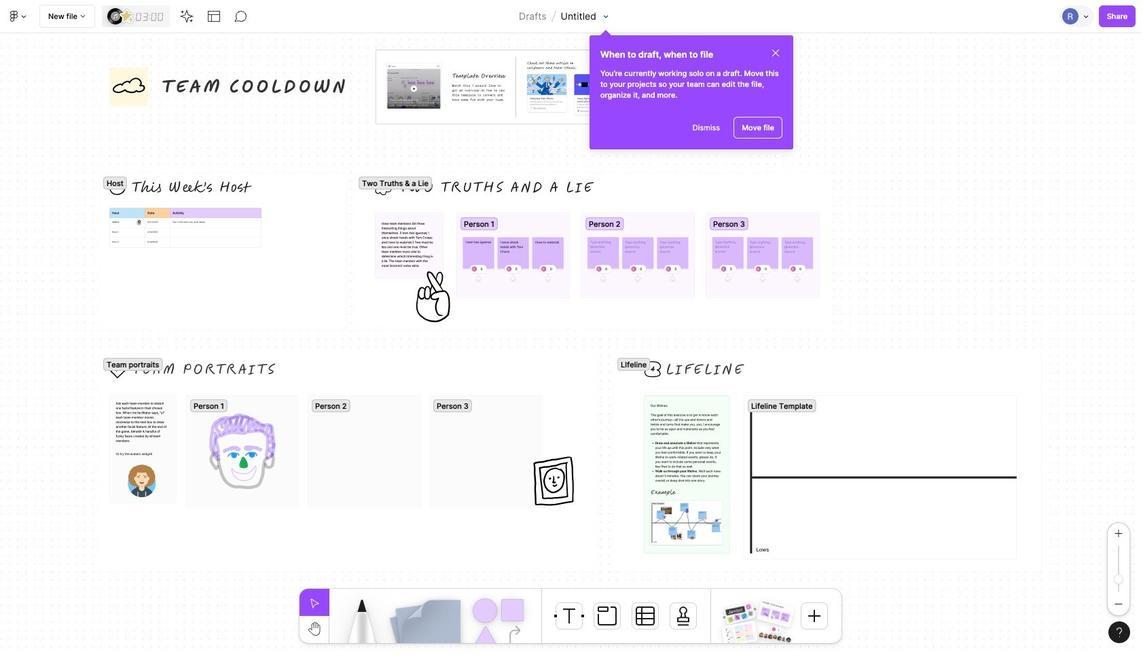 Task type: vqa. For each thing, say whether or not it's contained in the screenshot.
file thumbnail
no



Task type: locate. For each thing, give the bounding box(es) containing it.
main toolbar region
[[0, 0, 1141, 33]]

File name text field
[[560, 7, 597, 25]]

help image
[[1117, 628, 1122, 637]]

team charter image
[[721, 621, 758, 647]]

multiplayer tools image
[[1082, 0, 1092, 33]]



Task type: describe. For each thing, give the bounding box(es) containing it.
team cooldown image
[[757, 599, 795, 628]]

view comments image
[[234, 10, 248, 23]]



